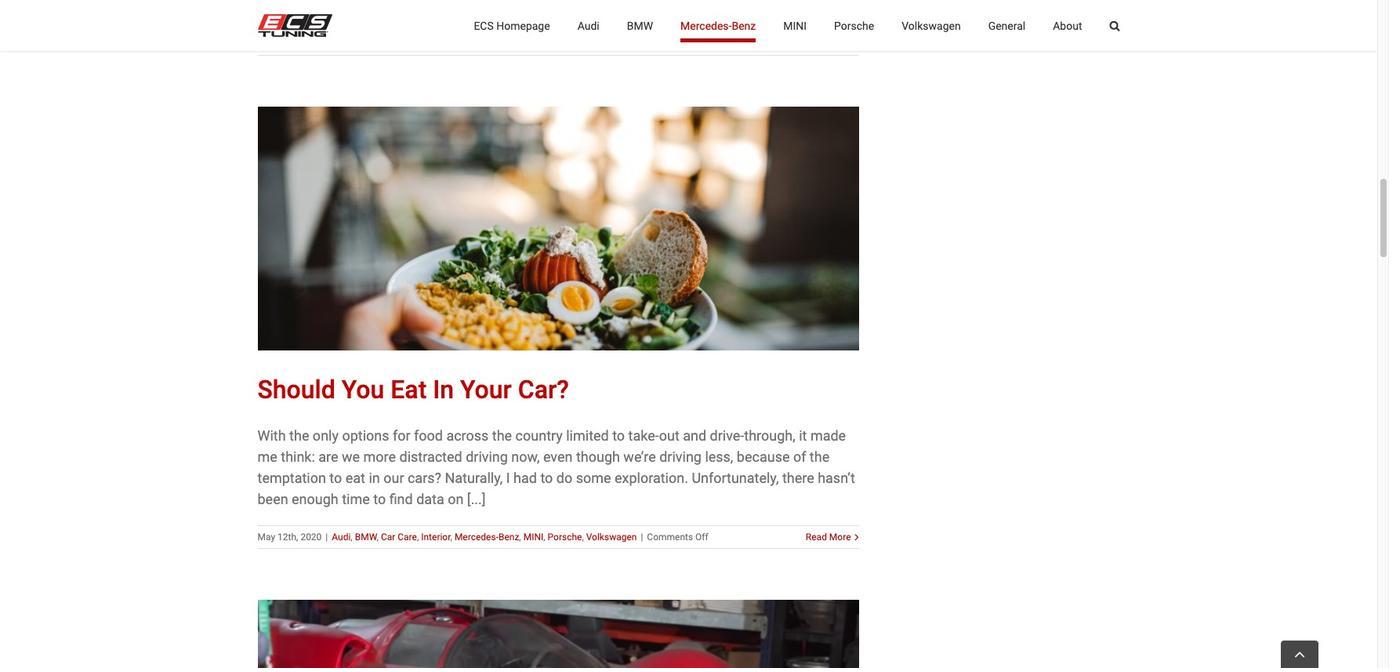 Task type: vqa. For each thing, say whether or not it's contained in the screenshot.
fourth ,
yes



Task type: describe. For each thing, give the bounding box(es) containing it.
2 horizontal spatial the
[[810, 449, 830, 465]]

we're
[[624, 449, 656, 465]]

[...]
[[467, 491, 486, 508]]

car care link
[[381, 532, 417, 543]]

ecs homepage
[[474, 19, 550, 32]]

it
[[799, 428, 807, 444]]

take-
[[629, 428, 659, 444]]

been
[[258, 491, 288, 508]]

to left take-
[[613, 428, 625, 444]]

1 vertical spatial porsche
[[548, 532, 582, 543]]

may 12th, 2020 | audi , bmw , car care , interior , mercedes-benz , mini , porsche , volkswagen | comments off
[[258, 532, 709, 543]]

12th,
[[278, 532, 298, 543]]

car?
[[518, 375, 569, 405]]

in
[[369, 470, 380, 487]]

1 vertical spatial mini link
[[524, 532, 544, 543]]

our
[[384, 470, 404, 487]]

you
[[342, 375, 385, 405]]

on
[[448, 491, 464, 508]]

temptation
[[258, 470, 326, 487]]

0 vertical spatial benz
[[732, 19, 756, 32]]

about link
[[1054, 0, 1083, 51]]

0 horizontal spatial volkswagen
[[587, 532, 637, 543]]

june 18th, 2020
[[258, 38, 325, 49]]

2 , from the left
[[377, 532, 379, 543]]

1 horizontal spatial mercedes-benz link
[[681, 0, 756, 51]]

data
[[417, 491, 445, 508]]

now,
[[512, 449, 540, 465]]

general link
[[989, 0, 1026, 51]]

distracted
[[400, 449, 463, 465]]

exploration.
[[615, 470, 689, 487]]

for
[[393, 428, 411, 444]]

take some time to enjoy this insane barn find ammo nyc found image
[[258, 600, 859, 668]]

naturally,
[[445, 470, 503, 487]]

cars?
[[408, 470, 442, 487]]

i
[[507, 470, 510, 487]]

eat
[[346, 470, 366, 487]]

me
[[258, 449, 278, 465]]

6 , from the left
[[544, 532, 546, 543]]

of
[[794, 449, 807, 465]]

car
[[381, 532, 396, 543]]

eat
[[391, 375, 427, 405]]

find
[[390, 491, 413, 508]]

enough
[[292, 491, 339, 508]]

0 horizontal spatial bmw link
[[355, 532, 377, 543]]

think:
[[281, 449, 315, 465]]

ecs homepage link
[[474, 0, 550, 51]]

there
[[783, 470, 815, 487]]

time
[[342, 491, 370, 508]]

june
[[258, 38, 278, 49]]

options
[[342, 428, 389, 444]]

more
[[364, 449, 396, 465]]

0 horizontal spatial mini
[[524, 532, 544, 543]]

1 vertical spatial benz
[[499, 532, 520, 543]]

1 vertical spatial volkswagen link
[[587, 532, 637, 543]]

read more link
[[806, 531, 851, 545]]

about
[[1054, 19, 1083, 32]]

do
[[557, 470, 573, 487]]

interior
[[421, 532, 451, 543]]

should you eat in your car?
[[258, 375, 569, 405]]

0 vertical spatial bmw
[[627, 19, 653, 32]]

to left do
[[541, 470, 553, 487]]

1 horizontal spatial bmw link
[[627, 0, 653, 51]]

5 , from the left
[[520, 532, 521, 543]]

general
[[989, 19, 1026, 32]]

0 horizontal spatial mercedes-
[[455, 532, 499, 543]]

1 vertical spatial mercedes-benz link
[[455, 532, 520, 543]]

through,
[[745, 428, 796, 444]]

2 | from the left
[[641, 532, 643, 543]]

some
[[576, 470, 611, 487]]

your
[[460, 375, 512, 405]]

0 vertical spatial audi
[[578, 19, 600, 32]]

1 vertical spatial porsche link
[[548, 532, 582, 543]]

we
[[342, 449, 360, 465]]

0 vertical spatial mini link
[[784, 0, 807, 51]]

1 vertical spatial bmw
[[355, 532, 377, 543]]

because
[[737, 449, 790, 465]]



Task type: locate. For each thing, give the bounding box(es) containing it.
comments down the "mercedes-benz"
[[658, 38, 704, 49]]

volkswagen link down some
[[587, 532, 637, 543]]

driving down out
[[660, 449, 702, 465]]

1 horizontal spatial porsche
[[835, 19, 875, 32]]

2020 for 12th,
[[301, 532, 322, 543]]

off down the unfortunately,
[[696, 532, 709, 543]]

porsche link
[[835, 0, 875, 51], [548, 532, 582, 543]]

0 vertical spatial bmw link
[[627, 0, 653, 51]]

2020 right 12th,
[[301, 532, 322, 543]]

country
[[516, 428, 563, 444]]

ecs
[[474, 19, 494, 32]]

1 vertical spatial bmw link
[[355, 532, 377, 543]]

1 horizontal spatial mini link
[[784, 0, 807, 51]]

unfortunately,
[[692, 470, 779, 487]]

bmw link left comments off
[[627, 0, 653, 51]]

with the only options for food across the country limited to take-out and drive-through, it made me think: are we more distracted driving now, even though we're driving less, because of the temptation to eat in our cars? naturally, i had to do some exploration. unfortunately, there hasn't been enough time to find data on [...]
[[258, 428, 856, 508]]

0 horizontal spatial audi link
[[332, 532, 351, 543]]

only
[[313, 428, 339, 444]]

0 horizontal spatial |
[[326, 532, 328, 543]]

1 horizontal spatial driving
[[660, 449, 702, 465]]

even
[[544, 449, 573, 465]]

to left eat
[[330, 470, 342, 487]]

0 vertical spatial audi link
[[578, 0, 600, 51]]

care
[[398, 532, 417, 543]]

1 horizontal spatial benz
[[732, 19, 756, 32]]

mini link
[[784, 0, 807, 51], [524, 532, 544, 543]]

bmw left the "mercedes-benz"
[[627, 19, 653, 32]]

1 horizontal spatial volkswagen link
[[902, 0, 961, 51]]

more
[[830, 532, 851, 543]]

to left the find
[[374, 491, 386, 508]]

mercedes-benz link
[[681, 0, 756, 51], [455, 532, 520, 543]]

porsche
[[835, 19, 875, 32], [548, 532, 582, 543]]

1 driving from the left
[[466, 449, 508, 465]]

mercedes- down [...]
[[455, 532, 499, 543]]

| right 12th,
[[326, 532, 328, 543]]

bmw left car on the bottom of the page
[[355, 532, 377, 543]]

| down exploration.
[[641, 532, 643, 543]]

volkswagen left "general"
[[902, 19, 961, 32]]

should you eat in your car? link
[[258, 375, 569, 405]]

in
[[433, 375, 454, 405]]

bmw
[[627, 19, 653, 32], [355, 532, 377, 543]]

|
[[326, 532, 328, 543], [641, 532, 643, 543]]

1 horizontal spatial mercedes-
[[681, 19, 732, 32]]

across
[[447, 428, 489, 444]]

made
[[811, 428, 846, 444]]

0 vertical spatial porsche link
[[835, 0, 875, 51]]

0 vertical spatial mini
[[784, 19, 807, 32]]

the up now,
[[492, 428, 512, 444]]

mini
[[784, 19, 807, 32], [524, 532, 544, 543]]

audi right homepage
[[578, 19, 600, 32]]

audi link down time
[[332, 532, 351, 543]]

audi
[[578, 19, 600, 32], [332, 532, 351, 543]]

0 horizontal spatial porsche link
[[548, 532, 582, 543]]

1 horizontal spatial volkswagen
[[902, 19, 961, 32]]

0 vertical spatial porsche
[[835, 19, 875, 32]]

mercedes- up comments off
[[681, 19, 732, 32]]

2020 right the 18th,
[[304, 38, 325, 49]]

out
[[659, 428, 680, 444]]

to
[[613, 428, 625, 444], [330, 470, 342, 487], [541, 470, 553, 487], [374, 491, 386, 508]]

1 vertical spatial audi link
[[332, 532, 351, 543]]

4 , from the left
[[451, 532, 453, 543]]

volkswagen down some
[[587, 532, 637, 543]]

driving
[[466, 449, 508, 465], [660, 449, 702, 465]]

,
[[351, 532, 353, 543], [377, 532, 379, 543], [417, 532, 419, 543], [451, 532, 453, 543], [520, 532, 521, 543], [544, 532, 546, 543], [582, 532, 584, 543]]

18th,
[[281, 38, 301, 49]]

0 horizontal spatial driving
[[466, 449, 508, 465]]

1 vertical spatial audi
[[332, 532, 351, 543]]

may
[[258, 532, 275, 543]]

7 , from the left
[[582, 532, 584, 543]]

0 vertical spatial mercedes-benz link
[[681, 0, 756, 51]]

volkswagen
[[902, 19, 961, 32], [587, 532, 637, 543]]

with
[[258, 428, 286, 444]]

0 vertical spatial comments
[[658, 38, 704, 49]]

0 horizontal spatial benz
[[499, 532, 520, 543]]

1 vertical spatial volkswagen
[[587, 532, 637, 543]]

mini down had
[[524, 532, 544, 543]]

mini link down had
[[524, 532, 544, 543]]

bmw link left car on the bottom of the page
[[355, 532, 377, 543]]

off down the "mercedes-benz"
[[706, 38, 719, 49]]

food
[[414, 428, 443, 444]]

1 vertical spatial mercedes-
[[455, 532, 499, 543]]

homepage
[[497, 19, 550, 32]]

the right of
[[810, 449, 830, 465]]

comments down exploration.
[[647, 532, 693, 543]]

0 vertical spatial off
[[706, 38, 719, 49]]

0 horizontal spatial volkswagen link
[[587, 532, 637, 543]]

1 vertical spatial mini
[[524, 532, 544, 543]]

1 horizontal spatial audi link
[[578, 0, 600, 51]]

volkswagen link
[[902, 0, 961, 51], [587, 532, 637, 543]]

0 vertical spatial volkswagen link
[[902, 0, 961, 51]]

are
[[319, 449, 339, 465]]

and
[[683, 428, 707, 444]]

read
[[806, 532, 827, 543]]

1 horizontal spatial audi
[[578, 19, 600, 32]]

volkswagen link left "general"
[[902, 0, 961, 51]]

mercedes-
[[681, 19, 732, 32], [455, 532, 499, 543]]

benz
[[732, 19, 756, 32], [499, 532, 520, 543]]

0 horizontal spatial mini link
[[524, 532, 544, 543]]

1 vertical spatial comments
[[647, 532, 693, 543]]

1 horizontal spatial bmw
[[627, 19, 653, 32]]

1 , from the left
[[351, 532, 353, 543]]

audi down time
[[332, 532, 351, 543]]

should you eat in your car? image
[[258, 106, 859, 351]]

comments off
[[658, 38, 719, 49]]

0 horizontal spatial porsche
[[548, 532, 582, 543]]

0 vertical spatial 2020
[[304, 38, 325, 49]]

limited
[[567, 428, 609, 444]]

less,
[[705, 449, 734, 465]]

though
[[576, 449, 620, 465]]

interior link
[[421, 532, 451, 543]]

mini right the "mercedes-benz"
[[784, 19, 807, 32]]

drive-
[[710, 428, 745, 444]]

2020 for 18th,
[[304, 38, 325, 49]]

1 horizontal spatial mini
[[784, 19, 807, 32]]

audi link right homepage
[[578, 0, 600, 51]]

1 vertical spatial 2020
[[301, 532, 322, 543]]

0 horizontal spatial audi
[[332, 532, 351, 543]]

1 vertical spatial off
[[696, 532, 709, 543]]

1 | from the left
[[326, 532, 328, 543]]

3 , from the left
[[417, 532, 419, 543]]

audi link
[[578, 0, 600, 51], [332, 532, 351, 543]]

0 horizontal spatial mercedes-benz link
[[455, 532, 520, 543]]

0 vertical spatial volkswagen
[[902, 19, 961, 32]]

mercedes-benz
[[681, 19, 756, 32]]

2020
[[304, 38, 325, 49], [301, 532, 322, 543]]

0 vertical spatial mercedes-
[[681, 19, 732, 32]]

read more
[[806, 532, 851, 543]]

0 horizontal spatial the
[[289, 428, 309, 444]]

bmw link
[[627, 0, 653, 51], [355, 532, 377, 543]]

had
[[514, 470, 537, 487]]

2 driving from the left
[[660, 449, 702, 465]]

driving up naturally,
[[466, 449, 508, 465]]

1 horizontal spatial the
[[492, 428, 512, 444]]

1 horizontal spatial porsche link
[[835, 0, 875, 51]]

the up think:
[[289, 428, 309, 444]]

hasn't
[[818, 470, 856, 487]]

ecs tuning logo image
[[258, 14, 332, 37]]

off
[[706, 38, 719, 49], [696, 532, 709, 543]]

mini link right the "mercedes-benz"
[[784, 0, 807, 51]]

1 horizontal spatial |
[[641, 532, 643, 543]]

0 horizontal spatial bmw
[[355, 532, 377, 543]]

should
[[258, 375, 336, 405]]



